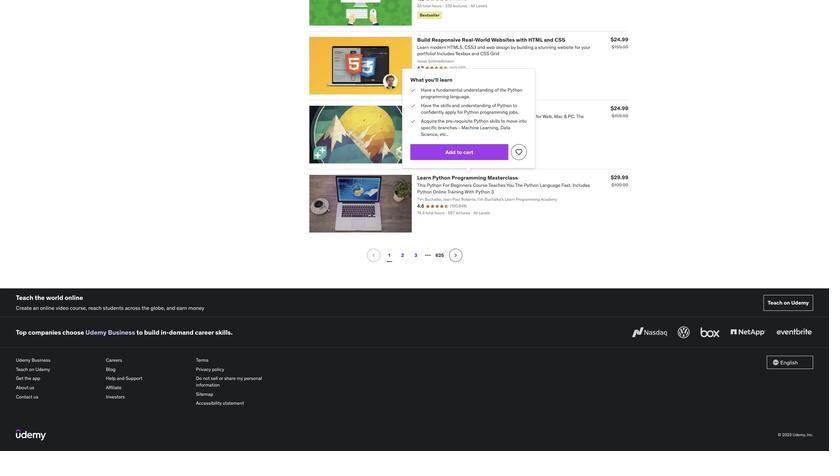 Task type: vqa. For each thing, say whether or not it's contained in the screenshot.
"or" associated with individually
no



Task type: locate. For each thing, give the bounding box(es) containing it.
all levels
[[474, 211, 491, 216]]

udemy up eventbrite image
[[792, 300, 810, 306]]

1 horizontal spatial on
[[784, 300, 791, 306]]

skills inside acquire the pre-requisite python skills to move into specific branches - machine learning, data science,  etc..
[[490, 118, 500, 124]]

0 vertical spatial xsmall image
[[411, 87, 416, 94]]

1 horizontal spatial programming
[[480, 109, 508, 115]]

0 horizontal spatial skills
[[441, 103, 451, 109]]

1 vertical spatial $159.99
[[612, 113, 629, 119]]

us right contact
[[34, 394, 38, 400]]

the inside udemy business teach on udemy get the app about us contact us
[[25, 376, 31, 382]]

programming down the a
[[421, 94, 449, 100]]

money
[[189, 305, 204, 312]]

programming up learning, at the top of the page
[[480, 109, 508, 115]]

move
[[507, 118, 518, 124]]

skills.
[[215, 329, 233, 337]]

2 xsmall image from the top
[[411, 118, 416, 125]]

learn up this
[[418, 175, 432, 181]]

1 vertical spatial business
[[32, 358, 50, 364]]

0 horizontal spatial learn
[[418, 175, 432, 181]]

and left earn
[[167, 305, 175, 312]]

learn
[[418, 175, 432, 181], [505, 197, 515, 202]]

1 vertical spatial have
[[421, 103, 432, 109]]

and inside 'have the skills and understanding of python to confidently apply for python programming jobs.'
[[452, 103, 460, 109]]

have left the a
[[421, 87, 432, 93]]

to up data
[[501, 118, 506, 124]]

0 horizontal spatial programming
[[452, 175, 487, 181]]

teach on udemy link up eventbrite image
[[764, 295, 814, 311]]

1 horizontal spatial skills
[[490, 118, 500, 124]]

us
[[30, 385, 34, 391], [34, 394, 38, 400]]

etc..
[[440, 131, 449, 137]]

1 vertical spatial on
[[29, 367, 34, 373]]

for
[[443, 183, 450, 189]]

build responsive real-world websites with html and css
[[418, 36, 566, 43]]

affiliate
[[106, 385, 122, 391]]

buchalka,
[[425, 197, 443, 202]]

confidently
[[421, 109, 444, 115]]

1 horizontal spatial online
[[65, 294, 83, 302]]

1 vertical spatial udemy business link
[[16, 357, 101, 366]]

to
[[513, 103, 518, 109], [501, 118, 506, 124], [457, 149, 463, 156], [137, 329, 143, 337]]

1 vertical spatial online
[[40, 305, 55, 312]]

us right about
[[30, 385, 34, 391]]

business inside udemy business teach on udemy get the app about us contact us
[[32, 358, 50, 364]]

1 $159.99 from the top
[[612, 44, 629, 50]]

the up the 'move'
[[500, 87, 507, 93]]

understanding inside 'have the skills and understanding of python to confidently apply for python programming jobs.'
[[461, 103, 491, 109]]

blog link
[[106, 366, 191, 375]]

the
[[516, 183, 523, 189]]

3 left 'ellipsis' icon
[[415, 253, 418, 259]]

tim up 4.6
[[418, 197, 424, 202]]

1 vertical spatial xsmall image
[[411, 118, 416, 125]]

teach on udemy
[[769, 300, 810, 306]]

programming down the
[[516, 197, 540, 202]]

4.6
[[418, 204, 425, 210]]

have up confidently
[[421, 103, 432, 109]]

0 vertical spatial us
[[30, 385, 34, 391]]

3 inside 3 'link'
[[415, 253, 418, 259]]

of inside have a fundamental understanding of the python programming language.
[[495, 87, 499, 93]]

0 vertical spatial programming
[[421, 94, 449, 100]]

box image
[[700, 326, 722, 340]]

world
[[46, 294, 63, 302]]

$29.99 $199.99
[[611, 174, 629, 188]]

create
[[16, 305, 32, 312]]

the right get
[[25, 376, 31, 382]]

to inside button
[[457, 149, 463, 156]]

tim
[[418, 197, 424, 202], [478, 197, 484, 202]]

into
[[519, 118, 527, 124]]

css
[[555, 36, 566, 43]]

1 vertical spatial skills
[[490, 118, 500, 124]]

on up eventbrite image
[[784, 300, 791, 306]]

1 horizontal spatial teach on udemy link
[[764, 295, 814, 311]]

xsmall image down what
[[411, 87, 416, 94]]

udemy business link up get the app "link"
[[16, 357, 101, 366]]

3
[[492, 189, 494, 195], [415, 253, 418, 259]]

1 have from the top
[[421, 87, 432, 93]]

0 horizontal spatial teach on udemy link
[[16, 366, 101, 375]]

programming up the beginners
[[452, 175, 487, 181]]

1 horizontal spatial 3
[[492, 189, 494, 195]]

2 have from the top
[[421, 103, 432, 109]]

to inside 'have the skills and understanding of python to confidently apply for python programming jobs.'
[[513, 103, 518, 109]]

0 vertical spatial skills
[[441, 103, 451, 109]]

1 vertical spatial learn
[[505, 197, 515, 202]]

online
[[433, 189, 447, 195]]

understanding up language. at the right top of page
[[464, 87, 494, 93]]

a
[[433, 87, 436, 93]]

skills up learning, at the top of the page
[[490, 118, 500, 124]]

previous page image
[[371, 252, 377, 259]]

to left cart
[[457, 149, 463, 156]]

0 horizontal spatial programming
[[421, 94, 449, 100]]

python inside have a fundamental understanding of the python programming language.
[[508, 87, 523, 93]]

get
[[16, 376, 23, 382]]

xsmall image for acquire
[[411, 118, 416, 125]]

on up app
[[29, 367, 34, 373]]

the inside 'have the skills and understanding of python to confidently apply for python programming jobs.'
[[433, 103, 440, 109]]

contact us link
[[16, 393, 101, 402]]

$159.99
[[612, 44, 629, 50], [612, 113, 629, 119]]

0 vertical spatial $24.99 $159.99
[[611, 36, 629, 50]]

0 horizontal spatial tim
[[418, 197, 424, 202]]

nasdaq image
[[631, 326, 669, 340]]

1 horizontal spatial business
[[108, 329, 135, 337]]

0 vertical spatial have
[[421, 87, 432, 93]]

3 up buchalka's
[[492, 189, 494, 195]]

1 vertical spatial programming
[[516, 197, 540, 202]]

skills up apply
[[441, 103, 451, 109]]

with
[[465, 189, 475, 195]]

ellipsis image
[[424, 252, 432, 260]]

an
[[33, 305, 39, 312]]

academy
[[541, 197, 558, 202]]

understanding down have a fundamental understanding of the python programming language. at the right of the page
[[461, 103, 491, 109]]

udemy business teach on udemy get the app about us contact us
[[16, 358, 50, 400]]

jobs.
[[509, 109, 519, 115]]

business down students
[[108, 329, 135, 337]]

investors
[[106, 394, 125, 400]]

english
[[781, 360, 799, 366]]

beginners
[[451, 183, 472, 189]]

pre-
[[446, 118, 455, 124]]

statement
[[223, 401, 244, 407]]

programming inside have a fundamental understanding of the python programming language.
[[421, 94, 449, 100]]

0 vertical spatial of
[[495, 87, 499, 93]]

on
[[784, 300, 791, 306], [29, 367, 34, 373]]

1 vertical spatial $24.99
[[611, 105, 629, 112]]

teach for the
[[16, 294, 33, 302]]

wishlist image
[[515, 148, 523, 156]]

websites
[[492, 36, 515, 43]]

language.
[[450, 94, 471, 100]]

and right help
[[117, 376, 125, 382]]

the up confidently
[[433, 103, 440, 109]]

udemy up get
[[16, 358, 31, 364]]

investors link
[[106, 393, 191, 402]]

privacy policy link
[[196, 366, 281, 375]]

1 horizontal spatial tim
[[478, 197, 484, 202]]

and up 'for'
[[452, 103, 460, 109]]

specific
[[421, 125, 437, 131]]

1 vertical spatial understanding
[[461, 103, 491, 109]]

business up app
[[32, 358, 50, 364]]

tim right roberts,
[[478, 197, 484, 202]]

volkswagen image
[[677, 326, 692, 340]]

python inside acquire the pre-requisite python skills to move into specific branches - machine learning, data science,  etc..
[[474, 118, 489, 124]]

includes
[[573, 183, 591, 189]]

0 vertical spatial understanding
[[464, 87, 494, 93]]

1 $24.99 $159.99 from the top
[[611, 36, 629, 50]]

html
[[529, 36, 543, 43]]

online right an on the left of the page
[[40, 305, 55, 312]]

have for have a fundamental understanding of the python programming language.
[[421, 87, 432, 93]]

roberts,
[[462, 197, 477, 202]]

masterclass
[[488, 175, 518, 181]]

the up an on the left of the page
[[35, 294, 45, 302]]

training
[[448, 189, 464, 195]]

1 vertical spatial programming
[[480, 109, 508, 115]]

understanding inside have a fundamental understanding of the python programming language.
[[464, 87, 494, 93]]

1 vertical spatial 3
[[415, 253, 418, 259]]

across
[[125, 305, 141, 312]]

of
[[495, 87, 499, 93], [492, 103, 497, 109]]

of up learning, at the top of the page
[[492, 103, 497, 109]]

0 horizontal spatial online
[[40, 305, 55, 312]]

1
[[389, 253, 391, 259]]

1 xsmall image from the top
[[411, 87, 416, 94]]

online up course,
[[65, 294, 83, 302]]

0 vertical spatial teach on udemy link
[[764, 295, 814, 311]]

0 horizontal spatial business
[[32, 358, 50, 364]]

udemy business link down students
[[86, 329, 135, 337]]

accessibility
[[196, 401, 222, 407]]

learn python programming masterclass link
[[418, 175, 518, 181]]

1 vertical spatial $24.99 $159.99
[[611, 105, 629, 119]]

1 vertical spatial of
[[492, 103, 497, 109]]

xsmall image down xsmall image
[[411, 118, 416, 125]]

and
[[544, 36, 554, 43], [452, 103, 460, 109], [167, 305, 175, 312], [117, 376, 125, 382]]

do
[[196, 376, 202, 382]]

of up 'have the skills and understanding of python to confidently apply for python programming jobs.'
[[495, 87, 499, 93]]

xsmall image
[[411, 87, 416, 94], [411, 118, 416, 125]]

add
[[446, 149, 456, 156]]

0 vertical spatial on
[[784, 300, 791, 306]]

career
[[195, 329, 214, 337]]

teach the world online create an online video course, reach students across the globe, and earn money
[[16, 294, 204, 312]]

python
[[508, 87, 523, 93], [498, 103, 512, 109], [465, 109, 479, 115], [474, 118, 489, 124], [433, 175, 451, 181], [427, 183, 442, 189], [524, 183, 539, 189], [418, 189, 432, 195], [476, 189, 491, 195]]

buchalka's
[[485, 197, 504, 202]]

to up jobs.
[[513, 103, 518, 109]]

the left the globe,
[[142, 305, 149, 312]]

the left pre-
[[438, 118, 445, 124]]

0 horizontal spatial 3
[[415, 253, 418, 259]]

teach inside the teach the world online create an online video course, reach students across the globe, and earn money
[[16, 294, 33, 302]]

on inside udemy business teach on udemy get the app about us contact us
[[29, 367, 34, 373]]

support
[[126, 376, 143, 382]]

course,
[[70, 305, 87, 312]]

1 link
[[383, 249, 396, 262]]

learn down you
[[505, 197, 515, 202]]

0 vertical spatial $24.99
[[611, 36, 629, 43]]

teach
[[16, 294, 33, 302], [769, 300, 783, 306], [16, 367, 28, 373]]

teach for on
[[769, 300, 783, 306]]

teach on udemy link up about us link
[[16, 366, 101, 375]]

0 horizontal spatial on
[[29, 367, 34, 373]]

language
[[540, 183, 561, 189]]

students
[[103, 305, 124, 312]]

have inside have a fundamental understanding of the python programming language.
[[421, 87, 432, 93]]

$24.99 $159.99
[[611, 36, 629, 50], [611, 105, 629, 119]]

1 vertical spatial teach on udemy link
[[16, 366, 101, 375]]

1 horizontal spatial learn
[[505, 197, 515, 202]]

programming
[[452, 175, 487, 181], [516, 197, 540, 202]]

0 vertical spatial 3
[[492, 189, 494, 195]]

2 tim from the left
[[478, 197, 484, 202]]

have inside 'have the skills and understanding of python to confidently apply for python programming jobs.'
[[421, 103, 432, 109]]

0 vertical spatial $159.99
[[612, 44, 629, 50]]



Task type: describe. For each thing, give the bounding box(es) containing it.
english button
[[768, 357, 814, 370]]

add to cart
[[446, 149, 474, 156]]

get the app link
[[16, 375, 101, 384]]

2
[[402, 253, 404, 259]]

do not sell or share my personal information button
[[196, 375, 281, 390]]

0 vertical spatial learn
[[418, 175, 432, 181]]

share
[[225, 376, 236, 382]]

branches
[[439, 125, 458, 131]]

acquire the pre-requisite python skills to move into specific branches - machine learning, data science,  etc..
[[421, 118, 527, 137]]

the inside have a fundamental understanding of the python programming language.
[[500, 87, 507, 93]]

for
[[458, 109, 463, 115]]

2 $159.99 from the top
[[612, 113, 629, 119]]

reach
[[88, 305, 102, 312]]

the inside acquire the pre-requisite python skills to move into specific branches - machine learning, data science,  etc..
[[438, 118, 445, 124]]

programming inside 'have the skills and understanding of python to confidently apply for python programming jobs.'
[[480, 109, 508, 115]]

and inside the teach the world online create an online video course, reach students across the globe, and earn money
[[167, 305, 175, 312]]

sitemap link
[[196, 390, 281, 400]]

hours
[[435, 211, 445, 216]]

2023
[[783, 433, 792, 438]]

inc.
[[808, 433, 814, 438]]

0 vertical spatial business
[[108, 329, 135, 337]]

2 $24.99 from the top
[[611, 105, 629, 112]]

xsmall image for have
[[411, 87, 416, 94]]

video
[[56, 305, 69, 312]]

sell
[[211, 376, 218, 382]]

not
[[203, 376, 210, 382]]

1 $24.99 from the top
[[611, 36, 629, 43]]

0 vertical spatial online
[[65, 294, 83, 302]]

policy
[[212, 367, 224, 373]]

to inside acquire the pre-requisite python skills to move into specific branches - machine learning, data science,  etc..
[[501, 118, 506, 124]]

course
[[473, 183, 488, 189]]

personal
[[244, 376, 262, 382]]

machine
[[462, 125, 479, 131]]

557
[[448, 211, 455, 216]]

what you'll learn
[[411, 76, 453, 83]]

3 inside learn python programming masterclass this python for beginners course teaches you the python language  fast.  includes python online training with python 3 tim buchalka, jean-paul roberts, tim buchalka's learn programming academy
[[492, 189, 494, 195]]

udemy right choose
[[86, 329, 107, 337]]

0 vertical spatial udemy business link
[[86, 329, 135, 337]]

careers link
[[106, 357, 191, 366]]

all
[[474, 211, 478, 216]]

privacy
[[196, 367, 211, 373]]

©
[[779, 433, 782, 438]]

1 vertical spatial us
[[34, 394, 38, 400]]

careers
[[106, 358, 122, 364]]

lectures
[[456, 211, 470, 216]]

and left css
[[544, 36, 554, 43]]

to left build
[[137, 329, 143, 337]]

learn
[[440, 76, 453, 83]]

small image
[[773, 360, 780, 366]]

terms link
[[196, 357, 281, 366]]

of inside 'have the skills and understanding of python to confidently apply for python programming jobs.'
[[492, 103, 497, 109]]

557 lectures
[[448, 211, 470, 216]]

xsmall image
[[411, 103, 416, 109]]

contact
[[16, 394, 32, 400]]

0 vertical spatial programming
[[452, 175, 487, 181]]

earn
[[177, 305, 187, 312]]

apply
[[446, 109, 457, 115]]

1 tim from the left
[[418, 197, 424, 202]]

globe,
[[151, 305, 165, 312]]

or
[[219, 376, 223, 382]]

add to cart button
[[411, 145, 509, 160]]

learn python programming masterclass this python for beginners course teaches you the python language  fast.  includes python online training with python 3 tim buchalka, jean-paul roberts, tim buchalka's learn programming academy
[[418, 175, 591, 202]]

terms
[[196, 358, 209, 364]]

with
[[517, 36, 528, 43]]

netapp image
[[730, 326, 768, 340]]

and inside careers blog help and support affiliate investors
[[117, 376, 125, 382]]

blog
[[106, 367, 116, 373]]

(100,849)
[[450, 204, 467, 209]]

accessibility statement link
[[196, 400, 281, 409]]

next page image
[[453, 252, 459, 259]]

top companies choose udemy business to build in-demand career skills.
[[16, 329, 233, 337]]

terms privacy policy do not sell or share my personal information sitemap accessibility statement
[[196, 358, 262, 407]]

affiliate link
[[106, 384, 191, 393]]

have a fundamental understanding of the python programming language.
[[421, 87, 523, 100]]

demand
[[169, 329, 194, 337]]

you'll
[[425, 76, 439, 83]]

teach inside udemy business teach on udemy get the app about us contact us
[[16, 367, 28, 373]]

$29.99
[[611, 174, 629, 181]]

udemy image
[[16, 430, 46, 441]]

paul
[[453, 197, 461, 202]]

world
[[475, 36, 491, 43]]

about
[[16, 385, 28, 391]]

build
[[144, 329, 160, 337]]

help
[[106, 376, 116, 382]]

1 horizontal spatial programming
[[516, 197, 540, 202]]

fast.
[[562, 183, 572, 189]]

eventbrite image
[[776, 326, 814, 340]]

information
[[196, 383, 220, 389]]

© 2023 udemy, inc.
[[779, 433, 814, 438]]

requisite
[[455, 118, 473, 124]]

skills inside 'have the skills and understanding of python to confidently apply for python programming jobs.'
[[441, 103, 451, 109]]

74.5
[[418, 211, 425, 216]]

have for have the skills and understanding of python to confidently apply for python programming jobs.
[[421, 103, 432, 109]]

-
[[459, 125, 461, 131]]

jean-
[[443, 197, 453, 202]]

100849 reviews element
[[450, 204, 467, 209]]

learning,
[[481, 125, 500, 131]]

udemy up app
[[36, 367, 50, 373]]

sitemap
[[196, 392, 213, 398]]

careers blog help and support affiliate investors
[[106, 358, 143, 400]]

companies
[[28, 329, 61, 337]]

have the skills and understanding of python to confidently apply for python programming jobs.
[[421, 103, 519, 115]]

2 $24.99 $159.99 from the top
[[611, 105, 629, 119]]

3 link
[[410, 249, 423, 262]]

science,
[[421, 131, 439, 137]]

build
[[418, 36, 431, 43]]

fundamental
[[437, 87, 463, 93]]

top
[[16, 329, 27, 337]]



